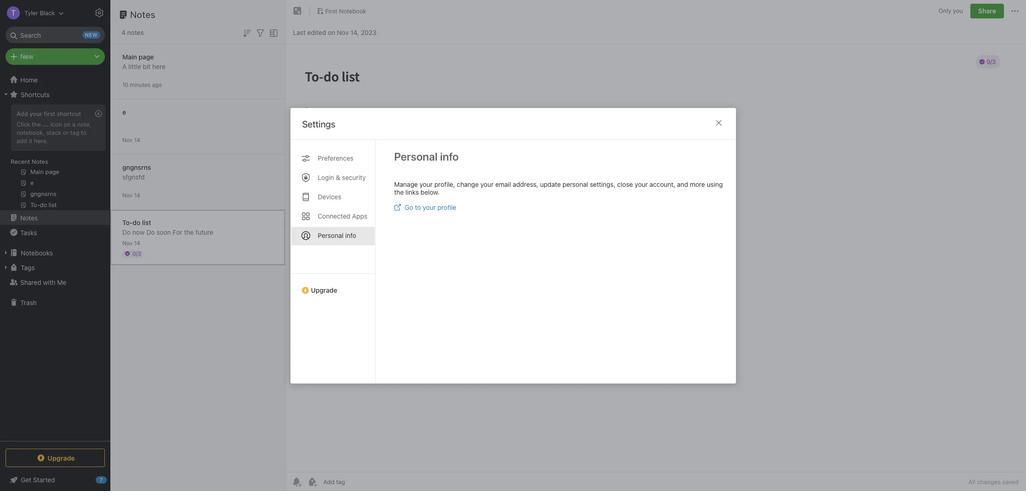 Task type: vqa. For each thing, say whether or not it's contained in the screenshot.
get inside The Help And Learning Task Checklist field
no



Task type: locate. For each thing, give the bounding box(es) containing it.
tab list containing preferences
[[291, 140, 376, 383]]

0 vertical spatial personal
[[394, 150, 438, 163]]

0 horizontal spatial to
[[81, 129, 87, 136]]

tag
[[70, 129, 79, 136]]

notes inside notes link
[[20, 214, 38, 222]]

1 vertical spatial upgrade
[[48, 454, 75, 462]]

personal up manage
[[394, 150, 438, 163]]

future
[[196, 228, 213, 236]]

saved
[[1003, 478, 1019, 486]]

0 horizontal spatial personal
[[318, 231, 343, 239]]

2 nov 14 from the top
[[122, 192, 140, 199]]

notes up tasks
[[20, 214, 38, 222]]

0 horizontal spatial personal info
[[318, 231, 356, 239]]

links
[[406, 188, 419, 196]]

trash link
[[0, 295, 110, 310]]

0 horizontal spatial the
[[32, 121, 41, 128]]

personal down connected
[[318, 231, 343, 239]]

shortcuts button
[[0, 87, 110, 102]]

0 vertical spatial nov 14
[[122, 136, 140, 143]]

notes
[[127, 29, 144, 36]]

group
[[0, 102, 110, 214]]

nov 14 up 0/3
[[122, 240, 140, 246]]

1 vertical spatial 14
[[134, 192, 140, 199]]

nov 14 up gngnsrns
[[122, 136, 140, 143]]

14 for e
[[134, 136, 140, 143]]

and
[[677, 180, 688, 188]]

recent notes
[[11, 158, 48, 165]]

a
[[122, 62, 127, 70]]

here
[[152, 62, 166, 70]]

1 horizontal spatial personal info
[[394, 150, 459, 163]]

nov 14
[[122, 136, 140, 143], [122, 192, 140, 199], [122, 240, 140, 246]]

1 horizontal spatial to
[[415, 203, 421, 211]]

new
[[20, 52, 33, 60]]

nov left 14,
[[337, 28, 349, 36]]

2 vertical spatial nov 14
[[122, 240, 140, 246]]

personal inside tab list
[[318, 231, 343, 239]]

0 vertical spatial upgrade
[[311, 286, 337, 294]]

14,
[[351, 28, 359, 36]]

info up profile,
[[440, 150, 459, 163]]

personal info up profile,
[[394, 150, 459, 163]]

your right close at the right top
[[635, 180, 648, 188]]

account,
[[650, 180, 676, 188]]

1 horizontal spatial the
[[184, 228, 194, 236]]

tab list
[[291, 140, 376, 383]]

upgrade button
[[291, 273, 375, 298], [6, 449, 105, 467]]

tree containing home
[[0, 72, 110, 440]]

connected apps
[[318, 212, 367, 220]]

your up click the ...
[[30, 110, 42, 117]]

0 vertical spatial personal info
[[394, 150, 459, 163]]

1 horizontal spatial do
[[146, 228, 155, 236]]

on right edited on the top left of page
[[328, 28, 335, 36]]

the left links
[[394, 188, 404, 196]]

1 nov 14 from the top
[[122, 136, 140, 143]]

14 up gngnsrns
[[134, 136, 140, 143]]

on inside icon on a note, notebook, stack or tag to add it here.
[[64, 121, 71, 128]]

nov 14 for gngnsrns
[[122, 192, 140, 199]]

gngnsrns sfgnsfd
[[122, 163, 151, 181]]

your right links
[[420, 180, 433, 188]]

1 14 from the top
[[134, 136, 140, 143]]

tasks button
[[0, 225, 110, 240]]

first
[[44, 110, 55, 117]]

2 vertical spatial the
[[184, 228, 194, 236]]

the left ...
[[32, 121, 41, 128]]

share
[[979, 7, 997, 15]]

1 vertical spatial notes
[[32, 158, 48, 165]]

0 horizontal spatial info
[[345, 231, 356, 239]]

14
[[134, 136, 140, 143], [134, 192, 140, 199], [134, 240, 140, 246]]

profile
[[438, 203, 456, 211]]

tree
[[0, 72, 110, 440]]

2 14 from the top
[[134, 192, 140, 199]]

1 horizontal spatial on
[[328, 28, 335, 36]]

do
[[133, 218, 140, 226]]

1 horizontal spatial upgrade
[[311, 286, 337, 294]]

0 vertical spatial on
[[328, 28, 335, 36]]

to right go
[[415, 203, 421, 211]]

nov 14 down sfgnsfd
[[122, 192, 140, 199]]

the
[[32, 121, 41, 128], [394, 188, 404, 196], [184, 228, 194, 236]]

0 horizontal spatial do
[[122, 228, 131, 236]]

1 vertical spatial info
[[345, 231, 356, 239]]

2 horizontal spatial the
[[394, 188, 404, 196]]

main page
[[122, 53, 154, 61]]

0 vertical spatial 14
[[134, 136, 140, 143]]

1 vertical spatial the
[[394, 188, 404, 196]]

your
[[30, 110, 42, 117], [420, 180, 433, 188], [481, 180, 494, 188], [635, 180, 648, 188], [423, 203, 436, 211]]

nov down sfgnsfd
[[122, 192, 133, 199]]

0 horizontal spatial upgrade button
[[6, 449, 105, 467]]

the right for
[[184, 228, 194, 236]]

2 vertical spatial notes
[[20, 214, 38, 222]]

note list element
[[110, 0, 286, 491]]

change
[[457, 180, 479, 188]]

first notebook
[[325, 7, 366, 15]]

3 nov 14 from the top
[[122, 240, 140, 246]]

to down note,
[[81, 129, 87, 136]]

4 notes
[[121, 29, 144, 36]]

on
[[328, 28, 335, 36], [64, 121, 71, 128]]

all
[[969, 478, 976, 486]]

tasks
[[20, 228, 37, 236]]

notes
[[130, 9, 156, 20], [32, 158, 48, 165], [20, 214, 38, 222]]

1 vertical spatial nov 14
[[122, 192, 140, 199]]

icon
[[50, 121, 62, 128]]

shared with me link
[[0, 275, 110, 289]]

3 14 from the top
[[134, 240, 140, 246]]

personal
[[394, 150, 438, 163], [318, 231, 343, 239]]

first notebook button
[[314, 5, 370, 17]]

0 vertical spatial to
[[81, 129, 87, 136]]

or
[[63, 129, 69, 136]]

1 do from the left
[[122, 228, 131, 236]]

last
[[293, 28, 306, 36]]

apps
[[352, 212, 367, 220]]

trash
[[20, 298, 37, 306]]

personal info down connected
[[318, 231, 356, 239]]

do down to-
[[122, 228, 131, 236]]

notebooks link
[[0, 245, 110, 260]]

do down list
[[146, 228, 155, 236]]

tags
[[21, 263, 35, 271]]

recent
[[11, 158, 30, 165]]

0 horizontal spatial on
[[64, 121, 71, 128]]

go to your profile button
[[394, 203, 456, 211]]

nov
[[337, 28, 349, 36], [122, 136, 133, 143], [122, 192, 133, 199], [122, 240, 133, 246]]

2 vertical spatial 14
[[134, 240, 140, 246]]

1 vertical spatial personal
[[318, 231, 343, 239]]

14 up 0/3
[[134, 240, 140, 246]]

login
[[318, 173, 334, 181]]

nov up 0/3
[[122, 240, 133, 246]]

0 vertical spatial the
[[32, 121, 41, 128]]

None search field
[[12, 27, 98, 43]]

1 vertical spatial on
[[64, 121, 71, 128]]

notes right recent
[[32, 158, 48, 165]]

on inside note window element
[[328, 28, 335, 36]]

info down connected apps
[[345, 231, 356, 239]]

settings,
[[590, 180, 616, 188]]

personal info
[[394, 150, 459, 163], [318, 231, 356, 239]]

soon
[[157, 228, 171, 236]]

edited
[[308, 28, 326, 36]]

manage
[[394, 180, 418, 188]]

notes up 'notes'
[[130, 9, 156, 20]]

1 vertical spatial upgrade button
[[6, 449, 105, 467]]

upgrade
[[311, 286, 337, 294], [48, 454, 75, 462]]

0 vertical spatial upgrade button
[[291, 273, 375, 298]]

14 down sfgnsfd
[[134, 192, 140, 199]]

0 vertical spatial notes
[[130, 9, 156, 20]]

all changes saved
[[969, 478, 1019, 486]]

on left a
[[64, 121, 71, 128]]

0 vertical spatial info
[[440, 150, 459, 163]]

1 horizontal spatial upgrade button
[[291, 273, 375, 298]]

1 horizontal spatial personal
[[394, 150, 438, 163]]



Task type: describe. For each thing, give the bounding box(es) containing it.
using
[[707, 180, 723, 188]]

notes inside note list element
[[130, 9, 156, 20]]

14 for gngnsrns
[[134, 192, 140, 199]]

below.
[[421, 188, 440, 196]]

go to your profile
[[405, 203, 456, 211]]

click the ...
[[17, 121, 49, 128]]

ago
[[152, 81, 162, 88]]

gngnsrns
[[122, 163, 151, 171]]

close image
[[714, 117, 725, 128]]

sfgnsfd
[[122, 173, 145, 181]]

only you
[[939, 7, 964, 14]]

main
[[122, 53, 137, 61]]

add a reminder image
[[291, 476, 302, 487]]

the inside manage your profile, change your email address, update personal settings, close your account, and more using the links below.
[[394, 188, 404, 196]]

you
[[954, 7, 964, 14]]

here.
[[34, 137, 48, 144]]

the inside group
[[32, 121, 41, 128]]

personal
[[563, 180, 588, 188]]

more
[[690, 180, 705, 188]]

0/3
[[133, 250, 141, 257]]

security
[[342, 173, 366, 181]]

stack
[[46, 129, 61, 136]]

expand note image
[[292, 6, 303, 17]]

to inside icon on a note, notebook, stack or tag to add it here.
[[81, 129, 87, 136]]

nov inside note window element
[[337, 28, 349, 36]]

bit
[[143, 62, 151, 70]]

notebook
[[339, 7, 366, 15]]

10
[[122, 81, 128, 88]]

page
[[139, 53, 154, 61]]

to-do list
[[122, 218, 151, 226]]

notes link
[[0, 210, 110, 225]]

update
[[540, 180, 561, 188]]

settings image
[[94, 7, 105, 18]]

Search text field
[[12, 27, 98, 43]]

expand tags image
[[2, 264, 10, 271]]

new button
[[6, 48, 105, 65]]

it
[[29, 137, 32, 144]]

minutes
[[130, 81, 151, 88]]

nov down e
[[122, 136, 133, 143]]

2023
[[361, 28, 377, 36]]

10 minutes ago
[[122, 81, 162, 88]]

add tag image
[[307, 476, 318, 487]]

1 vertical spatial to
[[415, 203, 421, 211]]

home
[[20, 76, 38, 84]]

devices
[[318, 193, 341, 200]]

login & security
[[318, 173, 366, 181]]

notebook,
[[17, 129, 45, 136]]

list
[[142, 218, 151, 226]]

tags button
[[0, 260, 110, 275]]

share button
[[971, 4, 1005, 18]]

with
[[43, 278, 55, 286]]

notes inside group
[[32, 158, 48, 165]]

&
[[336, 173, 340, 181]]

preferences
[[318, 154, 353, 162]]

notebooks
[[21, 249, 53, 257]]

your inside group
[[30, 110, 42, 117]]

close
[[617, 180, 633, 188]]

group containing add your first shortcut
[[0, 102, 110, 214]]

me
[[57, 278, 66, 286]]

add your first shortcut
[[17, 110, 81, 117]]

connected
[[318, 212, 350, 220]]

your down below.
[[423, 203, 436, 211]]

last edited on nov 14, 2023
[[293, 28, 377, 36]]

do now do soon for the future
[[122, 228, 213, 236]]

nov 14 for e
[[122, 136, 140, 143]]

add
[[17, 137, 27, 144]]

for
[[173, 228, 183, 236]]

2 do from the left
[[146, 228, 155, 236]]

go
[[405, 203, 413, 211]]

a little bit here
[[122, 62, 166, 70]]

4
[[121, 29, 126, 36]]

1 vertical spatial personal info
[[318, 231, 356, 239]]

manage your profile, change your email address, update personal settings, close your account, and more using the links below.
[[394, 180, 723, 196]]

note window element
[[286, 0, 1027, 491]]

shortcut
[[57, 110, 81, 117]]

settings
[[302, 118, 335, 129]]

the inside note list element
[[184, 228, 194, 236]]

icon on a note, notebook, stack or tag to add it here.
[[17, 121, 91, 144]]

address,
[[513, 180, 538, 188]]

a
[[72, 121, 76, 128]]

email
[[495, 180, 511, 188]]

to-
[[122, 218, 133, 226]]

little
[[128, 62, 141, 70]]

shared with me
[[20, 278, 66, 286]]

your left email
[[481, 180, 494, 188]]

expand notebooks image
[[2, 249, 10, 256]]

...
[[43, 121, 49, 128]]

0 horizontal spatial upgrade
[[48, 454, 75, 462]]

profile,
[[434, 180, 455, 188]]

1 horizontal spatial info
[[440, 150, 459, 163]]

e
[[122, 108, 126, 116]]

home link
[[0, 72, 110, 87]]

add
[[17, 110, 28, 117]]

Note Editor text field
[[286, 44, 1027, 472]]

now
[[132, 228, 145, 236]]

shared
[[20, 278, 41, 286]]

note,
[[77, 121, 91, 128]]



